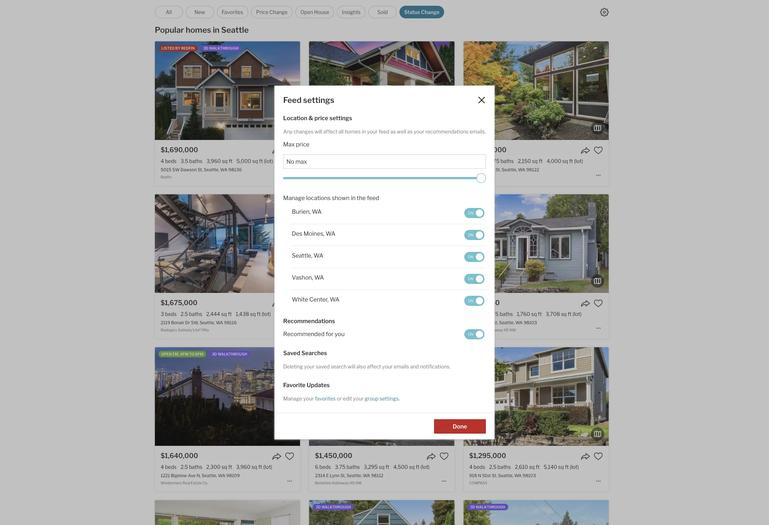 Task type: describe. For each thing, give the bounding box(es) containing it.
white
[[292, 296, 308, 303]]

open house
[[300, 9, 329, 15]]

3d down '918'
[[470, 505, 475, 510]]

seattle, for $1,675,000
[[200, 320, 215, 326]]

st, for $1,690,000
[[198, 167, 203, 173]]

3,960 sq ft (lot)
[[236, 464, 272, 471]]

2.5 for $1,675,000
[[181, 311, 188, 317]]

3d walkthrough down 91st
[[470, 505, 505, 510]]

(lot) for $714,950
[[573, 311, 582, 317]]

0 vertical spatial price
[[314, 115, 328, 122]]

favorite button image for $1,640,000
[[285, 452, 294, 462]]

recommended
[[283, 331, 325, 338]]

3 photo of 918 n 91st st, seattle, wa 98103 image from the left
[[609, 348, 754, 446]]

2.75
[[489, 158, 500, 164]]

seattle, inside the 9017 4th ave s, seattle, wa 98108 windermere real estate co.
[[347, 167, 363, 173]]

2.5 for $1,640,000
[[181, 464, 188, 471]]

your left the well
[[367, 128, 378, 135]]

2537 shoreland dr s, seattle, wa 98144 windermere r e mount baker
[[315, 320, 396, 333]]

popular
[[155, 25, 184, 35]]

Favorites radio
[[217, 6, 248, 18]]

house
[[314, 9, 329, 15]]

5015 sw dawson st, seattle, wa 98136 redfin
[[161, 167, 242, 180]]

$1,690,000
[[161, 146, 198, 154]]

compass for $1,295,000
[[469, 481, 487, 486]]

98112
[[371, 473, 383, 479]]

change for status change
[[421, 9, 440, 15]]

by
[[175, 46, 180, 50]]

98103 for $1,295,000
[[523, 473, 536, 479]]

3,960 for 3,960 sq ft
[[206, 158, 221, 164]]

2 photo of 2822 e olive st, seattle, wa 98122 image from the left
[[464, 41, 609, 140]]

98116
[[224, 320, 237, 326]]

change for price change
[[269, 9, 288, 15]]

2314
[[315, 473, 325, 479]]

max
[[283, 141, 295, 148]]

shown
[[332, 195, 350, 202]]

98103 for $714,950
[[524, 320, 537, 326]]

1 vertical spatial affect
[[367, 364, 381, 370]]

your down favorite updates
[[303, 396, 314, 402]]

0 vertical spatial settings
[[303, 95, 334, 105]]

(lot) for $1,640,000
[[263, 464, 272, 471]]

sat,
[[327, 199, 334, 204]]

1 vertical spatial feed
[[367, 195, 379, 202]]

sq for 1,438 sq ft (lot)
[[250, 311, 256, 317]]

deleting your saved search will also affect your emails and notifications.
[[283, 364, 450, 370]]

ft for 2,150 sq ft
[[539, 158, 543, 164]]

3 photo of 5015 sw dawson st, seattle, wa 98136 image from the left
[[300, 41, 445, 140]]

seattle, up vashon,
[[292, 252, 312, 259]]

manage your favorites or edit your group settings.
[[283, 396, 400, 402]]

3d walkthrough up "search"
[[316, 352, 351, 357]]

0 vertical spatial homes
[[186, 25, 211, 35]]

1 vertical spatial settings
[[330, 115, 352, 122]]

walkthrough up "search"
[[321, 352, 351, 357]]

nw for $1,450,000
[[355, 481, 362, 486]]

lynn
[[330, 473, 339, 479]]

wa down locations
[[312, 209, 322, 215]]

redfin
[[181, 46, 195, 50]]

1,438
[[236, 311, 249, 317]]

emails.
[[470, 128, 486, 135]]

e for $1,550,000
[[481, 167, 484, 173]]

hathaway for $714,950
[[486, 328, 503, 333]]

insights
[[342, 9, 361, 15]]

1.75 baths
[[489, 311, 513, 317]]

redfin
[[161, 175, 172, 180]]

listed
[[161, 46, 175, 50]]

3,295
[[364, 464, 378, 471]]

deleting
[[283, 364, 303, 370]]

manage locations shown in the feed
[[283, 195, 379, 202]]

1221
[[161, 473, 170, 479]]

seattle, for $1,450,000
[[347, 473, 362, 479]]

1 photo of 9017 4th ave s, seattle, wa 98108 image from the left
[[164, 41, 309, 140]]

6 beds
[[315, 464, 331, 471]]

wa right vashon,
[[314, 274, 324, 281]]

favorites link
[[314, 396, 337, 402]]

(lot) for $1,450,000
[[421, 464, 430, 471]]

3 photo of 2822 e olive st, seattle, wa 98122 image from the left
[[609, 41, 754, 140]]

wa right center,
[[330, 296, 340, 303]]

1 vertical spatial price
[[296, 141, 309, 148]]

sq for 3,708 sq ft (lot)
[[561, 311, 567, 317]]

2 photo of 11747 bartlett ave ne, seattle, wa 98125 image from the left
[[309, 501, 454, 526]]

$1,640,000
[[161, 453, 198, 460]]

bonair
[[171, 320, 184, 326]]

2 vertical spatial in
[[351, 195, 356, 202]]

2 photo of 2314 e lynn st, seattle, wa 98112 image from the left
[[309, 348, 454, 446]]

status
[[404, 9, 420, 15]]

9017
[[315, 167, 325, 173]]

status change
[[404, 9, 440, 15]]

1 photo of 11747 bartlett ave ne, seattle, wa 98125 image from the left
[[164, 501, 309, 526]]

2 photo of 514 n 86th st, seattle, wa 98103 image from the left
[[464, 195, 609, 293]]

sq for 5,000 sq ft (lot)
[[252, 158, 258, 164]]

favorite button image for $714,950
[[594, 299, 603, 308]]

4,500
[[393, 464, 408, 471]]

compass for $1,550,000
[[469, 175, 487, 180]]

3d walkthrough down the lynn
[[316, 505, 351, 510]]

12pm
[[335, 199, 345, 204]]

locations
[[306, 195, 331, 202]]

2 photo of 634 13th ave e #15, seattle, wa 98102 image from the left
[[155, 501, 300, 526]]

mount
[[343, 328, 354, 333]]

to for $1,640,000
[[189, 352, 194, 357]]

3 photo of 2119 bonair dr sw, seattle, wa 98116 image from the left
[[300, 195, 445, 293]]

ft for 3,708 sq ft (lot)
[[568, 311, 572, 317]]

1 photo of 918 n 91st st, seattle, wa 98103 image from the left
[[318, 348, 464, 446]]

open for $2,100,000
[[316, 199, 326, 204]]

n for $1,295,000
[[478, 473, 481, 479]]

& for location
[[309, 115, 313, 122]]

1 photo of 5015 sw dawson st, seattle, wa 98136 image from the left
[[10, 41, 155, 140]]

co. for n,
[[203, 481, 208, 486]]

3 photo of 2314 e lynn st, seattle, wa 98112 image from the left
[[454, 348, 600, 446]]

New radio
[[186, 6, 214, 18]]

ft for 5,140 sq ft (lot)
[[565, 464, 569, 471]]

search
[[331, 364, 347, 370]]

1 photo of 2822 e olive st, seattle, wa 98122 image from the left
[[318, 41, 464, 140]]

3.5
[[181, 158, 188, 164]]

1 photo of 1221 bigelow ave n, seattle, wa 98109 image from the left
[[10, 348, 155, 446]]

feed
[[283, 95, 302, 105]]

3d walkthrough right 6pm
[[212, 352, 247, 357]]

real for bigelow
[[183, 481, 190, 486]]

2822 e olive st, seattle, wa 98122 compass
[[469, 167, 539, 180]]

realogics
[[161, 328, 177, 333]]

favorite
[[283, 382, 306, 389]]

sq for 3,295 sq ft
[[379, 464, 384, 471]]

Status Change radio
[[400, 6, 444, 18]]

r
[[337, 328, 339, 333]]

2,150 sq ft
[[518, 158, 543, 164]]

Max price slider range field
[[283, 174, 486, 183]]

3d right 6pm
[[212, 352, 217, 357]]

6
[[315, 464, 318, 471]]

saved
[[316, 364, 330, 370]]

All radio
[[155, 6, 183, 18]]

3 photo of 9017 4th ave s, seattle, wa 98108 image from the left
[[454, 41, 600, 140]]

seattle, wa
[[292, 252, 323, 259]]

your right the well
[[414, 128, 424, 135]]

berkshire for $714,950
[[469, 328, 485, 333]]

seattle
[[221, 25, 249, 35]]

baker
[[355, 328, 365, 333]]

hs for $1,450,000
[[350, 481, 355, 486]]

1 photo of 2537 shoreland dr s, seattle, wa 98144 image from the left
[[164, 195, 309, 293]]

3,708
[[546, 311, 560, 317]]

wa inside 1221 bigelow ave n, seattle, wa 98109 windermere real estate co.
[[218, 473, 225, 479]]

location & price settings
[[283, 115, 352, 122]]

wa right moines,
[[326, 231, 335, 237]]

3 photo of 1221 bigelow ave n, seattle, wa 98109 image from the left
[[300, 348, 445, 446]]

favorite button checkbox for $714,950
[[594, 299, 603, 308]]

and
[[410, 364, 419, 370]]

manage for manage your favorites or edit your group settings.
[[283, 396, 302, 402]]

2 photo of 9017 4th ave s, seattle, wa 98108 image from the left
[[309, 41, 454, 140]]

open for $1,640,000
[[161, 352, 172, 357]]

beds for $1,295,000
[[474, 464, 485, 471]]

918 n 91st st, seattle, wa 98103 compass
[[469, 473, 536, 486]]

3 photo of 11747 bartlett ave ne, seattle, wa 98125 image from the left
[[454, 501, 600, 526]]

3d right the
[[368, 199, 374, 204]]

1,438 sq ft (lot)
[[236, 311, 271, 317]]

seattle, for $714,950
[[499, 320, 515, 326]]

favorite button image for $1,295,000
[[594, 452, 603, 462]]

shoreland
[[327, 320, 347, 326]]

514
[[469, 320, 477, 326]]

hs for $714,950
[[504, 328, 509, 333]]

wa inside 2537 shoreland dr s, seattle, wa 98144 windermere r e mount baker
[[375, 320, 382, 326]]

ft for 3,960 sq ft
[[229, 158, 233, 164]]

berkshire for $1,450,000
[[315, 481, 331, 486]]

vashon, wa
[[292, 274, 324, 281]]

wa inside 918 n 91st st, seattle, wa 98103 compass
[[514, 473, 522, 479]]

98144
[[383, 320, 396, 326]]

price change
[[256, 9, 288, 15]]

2,300 sq ft
[[206, 464, 232, 471]]

3d walkthrough down seattle
[[203, 46, 239, 50]]

baths for $1,550,000
[[501, 158, 514, 164]]

your left emails
[[382, 364, 393, 370]]

group
[[365, 396, 379, 402]]

(lot) for $1,690,000
[[264, 158, 273, 164]]

5,140
[[544, 464, 557, 471]]

hathaway for $1,450,000
[[332, 481, 349, 486]]

2119 bonair dr sw, seattle, wa 98116 realogics sotheby's int'l rlty
[[161, 320, 237, 333]]

beds for $1,690,000
[[165, 158, 177, 164]]

1,760
[[517, 311, 530, 317]]

5,000
[[236, 158, 251, 164]]

3d right redfin
[[203, 46, 208, 50]]

group settings. link
[[364, 396, 400, 402]]

favorites
[[315, 396, 336, 402]]

manage for manage locations shown in the feed
[[283, 195, 305, 202]]

favorite button image for $1,550,000
[[594, 146, 603, 155]]

olive
[[485, 167, 495, 173]]

98136
[[228, 167, 242, 173]]

rlty
[[202, 328, 209, 333]]

2.5 baths for $1,295,000
[[489, 464, 511, 471]]

sq for 2,150 sq ft
[[532, 158, 538, 164]]

4 beds for $1,295,000
[[469, 464, 485, 471]]

5015
[[161, 167, 171, 173]]

1 photo of 2119 bonair dr sw, seattle, wa 98116 image from the left
[[10, 195, 155, 293]]

seattle, for $1,295,000
[[498, 473, 513, 479]]

recommended for you
[[283, 331, 345, 338]]

st, for $1,450,000
[[340, 473, 346, 479]]

recommendations
[[425, 128, 468, 135]]

sq for 3,960 sq ft (lot)
[[252, 464, 257, 471]]



Task type: locate. For each thing, give the bounding box(es) containing it.
st, for $1,550,000
[[496, 167, 501, 173]]

sq right 2,300
[[222, 464, 227, 471]]

estate inside the 9017 4th ave s, seattle, wa 98108 windermere real estate co.
[[345, 175, 356, 180]]

0 vertical spatial hs
[[504, 328, 509, 333]]

burien, wa
[[292, 209, 322, 215]]

4,500 sq ft (lot)
[[393, 464, 430, 471]]

co. up the
[[357, 175, 362, 180]]

seattle, inside 514 n 86th st, seattle, wa 98103 berkshire hathaway hs nw
[[499, 320, 515, 326]]

3pm
[[352, 199, 360, 204]]

0 horizontal spatial berkshire
[[315, 481, 331, 486]]

1 change from the left
[[269, 9, 288, 15]]

ave for s,
[[334, 167, 342, 173]]

0 horizontal spatial to
[[189, 352, 194, 357]]

1 compass from the top
[[469, 175, 487, 180]]

in left the
[[351, 195, 356, 202]]

price down changes at the top of the page
[[296, 141, 309, 148]]

n
[[478, 320, 481, 326], [478, 473, 481, 479]]

affect right also
[[367, 364, 381, 370]]

Insights radio
[[337, 6, 366, 18]]

sw
[[172, 167, 180, 173]]

wa down 1,760
[[515, 320, 523, 326]]

2 photo of 1221 bigelow ave n, seattle, wa 98109 image from the left
[[155, 348, 300, 446]]

dr inside 2119 bonair dr sw, seattle, wa 98116 realogics sotheby's int'l rlty
[[185, 320, 190, 326]]

2 manage from the top
[[283, 396, 302, 402]]

wa down moines,
[[314, 252, 323, 259]]

4
[[161, 158, 164, 164], [161, 464, 164, 471], [469, 464, 473, 471]]

as left the well
[[390, 128, 396, 135]]

2.5 up bonair
[[181, 311, 188, 317]]

2 change from the left
[[421, 9, 440, 15]]

2 dr from the left
[[348, 320, 353, 326]]

favorite button checkbox for $1,640,000
[[285, 452, 294, 462]]

1 manage from the top
[[283, 195, 305, 202]]

n right 514
[[478, 320, 481, 326]]

beds up 1221
[[165, 464, 177, 471]]

real inside the 9017 4th ave s, seattle, wa 98108 windermere real estate co.
[[337, 175, 344, 180]]

Max price input text field
[[286, 158, 483, 165]]

seattle, for $1,550,000
[[502, 167, 517, 173]]

1 vertical spatial to
[[189, 352, 194, 357]]

manage down favorite
[[283, 396, 302, 402]]

tour
[[390, 199, 400, 204]]

compass down '918'
[[469, 481, 487, 486]]

option group
[[155, 6, 444, 18]]

0 horizontal spatial in
[[213, 25, 220, 35]]

windermere down 1221
[[161, 481, 182, 486]]

0 horizontal spatial as
[[390, 128, 396, 135]]

1 n from the top
[[478, 320, 481, 326]]

compass
[[469, 175, 487, 180], [469, 481, 487, 486]]

baths up 918 n 91st st, seattle, wa 98103 compass
[[498, 464, 511, 471]]

to right 4pm
[[189, 352, 194, 357]]

st, inside 514 n 86th st, seattle, wa 98103 berkshire hathaway hs nw
[[493, 320, 498, 326]]

baths for $1,675,000
[[189, 311, 202, 317]]

des
[[292, 231, 302, 237]]

86th
[[482, 320, 492, 326]]

4,000
[[547, 158, 561, 164]]

1 vertical spatial co.
[[203, 481, 208, 486]]

2822
[[469, 167, 480, 173]]

1 vertical spatial e
[[340, 328, 342, 333]]

photo of 634 13th ave e #15, seattle, wa 98102 image
[[10, 501, 155, 526], [155, 501, 300, 526], [300, 501, 445, 526]]

3,708 sq ft (lot)
[[546, 311, 582, 317]]

listed by redfin
[[161, 46, 195, 50]]

changes
[[294, 128, 313, 135]]

recommendations
[[283, 318, 335, 325]]

wa down 2,610
[[514, 473, 522, 479]]

dr for s,
[[348, 320, 353, 326]]

0 horizontal spatial open
[[161, 352, 172, 357]]

0 vertical spatial n
[[478, 320, 481, 326]]

hs inside 514 n 86th st, seattle, wa 98103 berkshire hathaway hs nw
[[504, 328, 509, 333]]

st,
[[198, 167, 203, 173], [496, 167, 501, 173], [493, 320, 498, 326], [340, 473, 346, 479], [492, 473, 497, 479]]

berkshire inside "2314 e lynn st, seattle, wa 98112 berkshire hathaway hs nw"
[[315, 481, 331, 486]]

0 vertical spatial s,
[[343, 167, 347, 173]]

$1,550,000
[[469, 146, 507, 154]]

berkshire inside 514 n 86th st, seattle, wa 98103 berkshire hathaway hs nw
[[469, 328, 485, 333]]

real inside 1221 bigelow ave n, seattle, wa 98109 windermere real estate co.
[[183, 481, 190, 486]]

estate inside 1221 bigelow ave n, seattle, wa 98109 windermere real estate co.
[[191, 481, 202, 486]]

0 horizontal spatial will
[[315, 128, 322, 135]]

favorite button image for $1,690,000
[[285, 146, 294, 155]]

1 vertical spatial hathaway
[[332, 481, 349, 486]]

photo of 5015 sw dawson st, seattle, wa 98136 image
[[10, 41, 155, 140], [155, 41, 300, 140], [300, 41, 445, 140]]

to
[[346, 199, 351, 204], [189, 352, 194, 357]]

2 photo of 5015 sw dawson st, seattle, wa 98136 image from the left
[[155, 41, 300, 140]]

nw
[[510, 328, 516, 333], [355, 481, 362, 486]]

manage
[[283, 195, 305, 202], [283, 396, 302, 402]]

favorite button image for $1,675,000
[[285, 299, 294, 308]]

s, up 'baker'
[[354, 320, 358, 326]]

0 horizontal spatial 3,960
[[206, 158, 221, 164]]

wa inside "5015 sw dawson st, seattle, wa 98136 redfin"
[[220, 167, 227, 173]]

2 compass from the top
[[469, 481, 487, 486]]

st, right dawson
[[198, 167, 203, 173]]

1 vertical spatial open
[[161, 352, 172, 357]]

estate for s,
[[345, 175, 356, 180]]

2,610
[[515, 464, 528, 471]]

e left the lynn
[[326, 473, 329, 479]]

compass inside 918 n 91st st, seattle, wa 98103 compass
[[469, 481, 487, 486]]

settings
[[303, 95, 334, 105], [330, 115, 352, 122]]

seattle, up 'baker'
[[358, 320, 374, 326]]

walkthrough down 918 n 91st st, seattle, wa 98103 compass
[[476, 505, 505, 510]]

hathaway down the lynn
[[332, 481, 349, 486]]

seattle, for $1,640,000
[[202, 473, 217, 479]]

windermere for 1221
[[161, 481, 182, 486]]

3d up saved
[[316, 352, 321, 357]]

3d down '2314'
[[316, 505, 321, 510]]

2,444 sq ft
[[206, 311, 232, 317]]

your
[[367, 128, 378, 135], [414, 128, 424, 135], [304, 364, 315, 370], [382, 364, 393, 370], [303, 396, 314, 402], [353, 396, 364, 402]]

0 horizontal spatial hs
[[350, 481, 355, 486]]

2,300
[[206, 464, 221, 471]]

int'l
[[195, 328, 202, 333]]

1 vertical spatial windermere
[[315, 328, 336, 333]]

photo of 2537 shoreland dr s, seattle, wa 98144 image
[[164, 195, 309, 293], [309, 195, 454, 293], [454, 195, 600, 293]]

1 horizontal spatial e
[[340, 328, 342, 333]]

1 horizontal spatial real
[[337, 175, 344, 180]]

photo of 2314 e lynn st, seattle, wa 98112 image
[[164, 348, 309, 446], [309, 348, 454, 446], [454, 348, 600, 446]]

sq for 1,760 sq ft
[[531, 311, 537, 317]]

seattle, inside "5015 sw dawson st, seattle, wa 98136 redfin"
[[204, 167, 219, 173]]

seattle, down 2,300
[[202, 473, 217, 479]]

hathaway inside 514 n 86th st, seattle, wa 98103 berkshire hathaway hs nw
[[486, 328, 503, 333]]

wa inside 2119 bonair dr sw, seattle, wa 98116 realogics sotheby's int'l rlty
[[216, 320, 223, 326]]

2 vertical spatial e
[[326, 473, 329, 479]]

saved searches
[[283, 350, 327, 357]]

edit
[[343, 396, 352, 402]]

1 horizontal spatial berkshire
[[469, 328, 485, 333]]

1.75
[[489, 311, 499, 317]]

saved
[[283, 350, 300, 357]]

Price Change radio
[[251, 6, 293, 18]]

seattle, down "3.75 baths"
[[347, 473, 362, 479]]

the
[[357, 195, 366, 202]]

1 horizontal spatial estate
[[345, 175, 356, 180]]

updates
[[307, 382, 330, 389]]

(lot) for $1,295,000
[[570, 464, 579, 471]]

4th
[[326, 167, 333, 173]]

0 vertical spatial windermere
[[315, 175, 336, 180]]

n for $714,950
[[478, 320, 481, 326]]

0 horizontal spatial e
[[326, 473, 329, 479]]

will down 'location & price settings'
[[315, 128, 322, 135]]

sq for 2,610 sq ft
[[529, 464, 535, 471]]

0 vertical spatial hathaway
[[486, 328, 503, 333]]

done button
[[434, 420, 486, 434]]

beds right 6 at left bottom
[[319, 464, 331, 471]]

2.5 baths up 918 n 91st st, seattle, wa 98103 compass
[[489, 464, 511, 471]]

1 photo of 634 13th ave e #15, seattle, wa 98102 image from the left
[[10, 501, 155, 526]]

hs inside "2314 e lynn st, seattle, wa 98112 berkshire hathaway hs nw"
[[350, 481, 355, 486]]

$1,675,000
[[161, 299, 197, 307]]

1 horizontal spatial ave
[[334, 167, 342, 173]]

4 for $1,640,000
[[161, 464, 164, 471]]

2 photo of 2537 shoreland dr s, seattle, wa 98144 image from the left
[[309, 195, 454, 293]]

your right edit
[[353, 396, 364, 402]]

6pm
[[195, 352, 203, 357]]

beds right 3
[[165, 311, 177, 317]]

sq right 4,000
[[562, 158, 568, 164]]

windermere for 2537
[[315, 328, 336, 333]]

1 as from the left
[[390, 128, 396, 135]]

0 horizontal spatial homes
[[186, 25, 211, 35]]

98103 down 2,610 sq ft
[[523, 473, 536, 479]]

notifications.
[[420, 364, 450, 370]]

ft for 4,000 sq ft (lot)
[[569, 158, 573, 164]]

seattle, down 2.75 baths on the right top
[[502, 167, 517, 173]]

0 horizontal spatial price
[[296, 141, 309, 148]]

seattle, inside "2314 e lynn st, seattle, wa 98112 berkshire hathaway hs nw"
[[347, 473, 362, 479]]

0 horizontal spatial real
[[183, 481, 190, 486]]

sq for 4,500 sq ft (lot)
[[409, 464, 415, 471]]

seattle, inside 2537 shoreland dr s, seattle, wa 98144 windermere r e mount baker
[[358, 320, 374, 326]]

seattle, left 98108
[[347, 167, 363, 173]]

wa inside 514 n 86th st, seattle, wa 98103 berkshire hathaway hs nw
[[515, 320, 523, 326]]

98103 inside 918 n 91st st, seattle, wa 98103 compass
[[523, 473, 536, 479]]

0 vertical spatial nw
[[510, 328, 516, 333]]

98103 inside 514 n 86th st, seattle, wa 98103 berkshire hathaway hs nw
[[524, 320, 537, 326]]

1 vertical spatial hs
[[350, 481, 355, 486]]

nw down the 1.75 baths
[[510, 328, 516, 333]]

0 vertical spatial manage
[[283, 195, 305, 202]]

1 vertical spatial will
[[348, 364, 355, 370]]

3 photo of 5325 s kenyon st, seattle, wa 98118 image from the left
[[609, 501, 754, 526]]

baths for $1,295,000
[[498, 464, 511, 471]]

sq right 4,500
[[409, 464, 415, 471]]

0 vertical spatial co.
[[357, 175, 362, 180]]

favorite button image
[[439, 146, 449, 155], [594, 146, 603, 155], [285, 299, 294, 308], [285, 452, 294, 462], [439, 452, 449, 462]]

walkthrough
[[209, 46, 239, 50], [218, 352, 247, 357], [321, 352, 351, 357], [321, 505, 351, 510], [476, 505, 505, 510]]

dr for sw,
[[185, 320, 190, 326]]

4pm
[[180, 352, 188, 357]]

1 vertical spatial n
[[478, 473, 481, 479]]

2 vertical spatial windermere
[[161, 481, 182, 486]]

change right status
[[421, 9, 440, 15]]

0 vertical spatial e
[[481, 167, 484, 173]]

nw for $714,950
[[510, 328, 516, 333]]

popular homes in seattle
[[155, 25, 249, 35]]

manage up burien,
[[283, 195, 305, 202]]

walkthrough down seattle
[[209, 46, 239, 50]]

3 photo of 2537 shoreland dr s, seattle, wa 98144 image from the left
[[454, 195, 600, 293]]

ft for 4,500 sq ft (lot)
[[416, 464, 420, 471]]

0 vertical spatial &
[[309, 115, 313, 122]]

st, inside the 2822 e olive st, seattle, wa 98122 compass
[[496, 167, 501, 173]]

st, inside "2314 e lynn st, seattle, wa 98112 berkshire hathaway hs nw"
[[340, 473, 346, 479]]

co. inside the 9017 4th ave s, seattle, wa 98108 windermere real estate co.
[[357, 175, 362, 180]]

0 vertical spatial berkshire
[[469, 328, 485, 333]]

$1,450,000
[[315, 453, 352, 460]]

favorite button checkbox for $1,675,000
[[285, 299, 294, 308]]

0 horizontal spatial affect
[[323, 128, 337, 135]]

wa down 2,444 sq ft
[[216, 320, 223, 326]]

1 photo of 5325 s kenyon st, seattle, wa 98118 image from the left
[[318, 501, 464, 526]]

compass inside the 2822 e olive st, seattle, wa 98122 compass
[[469, 175, 487, 180]]

estate for n,
[[191, 481, 202, 486]]

seattle, inside 2119 bonair dr sw, seattle, wa 98116 realogics sotheby's int'l rlty
[[200, 320, 215, 326]]

0 vertical spatial ave
[[334, 167, 342, 173]]

as
[[390, 128, 396, 135], [407, 128, 413, 135]]

1 horizontal spatial affect
[[367, 364, 381, 370]]

sq for 2,444 sq ft
[[221, 311, 227, 317]]

n inside 514 n 86th st, seattle, wa 98103 berkshire hathaway hs nw
[[478, 320, 481, 326]]

ave right 4th
[[334, 167, 342, 173]]

s, right 4th
[[343, 167, 347, 173]]

2.5
[[181, 311, 188, 317], [181, 464, 188, 471], [489, 464, 497, 471]]

st, for $714,950
[[493, 320, 498, 326]]

co. down 2,300
[[203, 481, 208, 486]]

2 vertical spatial favorite button image
[[594, 452, 603, 462]]

(lot) for $1,675,000
[[262, 311, 271, 317]]

1 horizontal spatial will
[[348, 364, 355, 370]]

e inside "2314 e lynn st, seattle, wa 98112 berkshire hathaway hs nw"
[[326, 473, 329, 479]]

ft for 2,444 sq ft
[[228, 311, 232, 317]]

2.5 for $1,295,000
[[489, 464, 497, 471]]

4 up 1221
[[161, 464, 164, 471]]

0 vertical spatial affect
[[323, 128, 337, 135]]

feed settings
[[283, 95, 334, 105]]

1 dr from the left
[[185, 320, 190, 326]]

1 horizontal spatial s,
[[354, 320, 358, 326]]

any changes will affect all homes in your feed as well as your recommendations emails.
[[283, 128, 486, 135]]

sq up 98116 in the left of the page
[[221, 311, 227, 317]]

nw inside 514 n 86th st, seattle, wa 98103 berkshire hathaway hs nw
[[510, 328, 516, 333]]

seattle, down 3,960 sq ft
[[204, 167, 219, 173]]

2 photo of 918 n 91st st, seattle, wa 98103 image from the left
[[464, 348, 609, 446]]

baths up "2314 e lynn st, seattle, wa 98112 berkshire hathaway hs nw"
[[347, 464, 360, 471]]

ave for n,
[[188, 473, 196, 479]]

seattle, inside 918 n 91st st, seattle, wa 98103 compass
[[498, 473, 513, 479]]

change inside radio
[[421, 9, 440, 15]]

0 vertical spatial to
[[346, 199, 351, 204]]

0 vertical spatial will
[[315, 128, 322, 135]]

sq right '3,708' at the right of page
[[561, 311, 567, 317]]

& up changes at the top of the page
[[309, 115, 313, 122]]

s, inside 2537 shoreland dr s, seattle, wa 98144 windermere r e mount baker
[[354, 320, 358, 326]]

1 horizontal spatial hs
[[504, 328, 509, 333]]

1 horizontal spatial &
[[374, 199, 377, 204]]

photo of 918 n 91st st, seattle, wa 98103 image
[[318, 348, 464, 446], [464, 348, 609, 446], [609, 348, 754, 446]]

settings.
[[380, 396, 400, 402]]

4 beds for $1,690,000
[[161, 158, 177, 164]]

1 vertical spatial nw
[[355, 481, 362, 486]]

s, inside the 9017 4th ave s, seattle, wa 98108 windermere real estate co.
[[343, 167, 347, 173]]

wa down 2,150
[[518, 167, 525, 173]]

4 beds for $1,640,000
[[161, 464, 177, 471]]

walkthrough down 98116 in the left of the page
[[218, 352, 247, 357]]

favorite button checkbox for $1,450,000
[[439, 452, 449, 462]]

2 horizontal spatial in
[[362, 128, 366, 135]]

0 horizontal spatial estate
[[191, 481, 202, 486]]

sq left '5,000'
[[222, 158, 228, 164]]

0 horizontal spatial co.
[[203, 481, 208, 486]]

you
[[335, 331, 345, 338]]

n,
[[197, 473, 201, 479]]

beds for $1,640,000
[[165, 464, 177, 471]]

real down bigelow
[[183, 481, 190, 486]]

real up "shown"
[[337, 175, 344, 180]]

ft for 2,300 sq ft
[[228, 464, 232, 471]]

favorite button image
[[285, 146, 294, 155], [594, 299, 603, 308], [594, 452, 603, 462]]

(lot) for $1,550,000
[[574, 158, 583, 164]]

beds up 5015
[[165, 158, 177, 164]]

seattle, right 91st
[[498, 473, 513, 479]]

open sat, 12pm to 3pm
[[316, 199, 360, 204]]

seattle, for $1,690,000
[[204, 167, 219, 173]]

s, for dr
[[354, 320, 358, 326]]

favorite button checkbox
[[594, 299, 603, 308], [285, 452, 294, 462], [439, 452, 449, 462], [594, 452, 603, 462]]

sw,
[[191, 320, 199, 326]]

st, right 91st
[[492, 473, 497, 479]]

sq for 2,300 sq ft
[[222, 464, 227, 471]]

0 vertical spatial estate
[[345, 175, 356, 180]]

wa inside the 2822 e olive st, seattle, wa 98122 compass
[[518, 167, 525, 173]]

2 as from the left
[[407, 128, 413, 135]]

1 vertical spatial estate
[[191, 481, 202, 486]]

favorite button image for $1,450,000
[[439, 452, 449, 462]]

option group containing all
[[155, 6, 444, 18]]

photo of 5325 s kenyon st, seattle, wa 98118 image
[[318, 501, 464, 526], [464, 501, 609, 526], [609, 501, 754, 526]]

ave left "n,"
[[188, 473, 196, 479]]

as right the well
[[407, 128, 413, 135]]

1 vertical spatial homes
[[345, 128, 361, 135]]

&
[[309, 115, 313, 122], [374, 199, 377, 204]]

Open House radio
[[295, 6, 334, 18]]

open left the sat,
[[316, 199, 326, 204]]

homes right all
[[345, 128, 361, 135]]

3,295 sq ft
[[364, 464, 389, 471]]

bigelow
[[171, 473, 187, 479]]

4 for $1,295,000
[[469, 464, 473, 471]]

3,960 for 3,960 sq ft (lot)
[[236, 464, 251, 471]]

windermere for 9017
[[315, 175, 336, 180]]

2119
[[161, 320, 170, 326]]

co. for s,
[[357, 175, 362, 180]]

5,140 sq ft (lot)
[[544, 464, 579, 471]]

1 horizontal spatial open
[[316, 199, 326, 204]]

to for $2,100,000
[[346, 199, 351, 204]]

ft for 3,960 sq ft (lot)
[[258, 464, 262, 471]]

price
[[256, 9, 268, 15]]

windermere down 2537
[[315, 328, 336, 333]]

wa inside "2314 e lynn st, seattle, wa 98112 berkshire hathaway hs nw"
[[363, 473, 370, 479]]

co. inside 1221 bigelow ave n, seattle, wa 98109 windermere real estate co.
[[203, 481, 208, 486]]

ft for 3,295 sq ft
[[386, 464, 389, 471]]

favorite button checkbox for $1,690,000
[[285, 146, 294, 155]]

0 vertical spatial favorite button image
[[285, 146, 294, 155]]

photo of 1221 bigelow ave n, seattle, wa 98109 image
[[10, 348, 155, 446], [155, 348, 300, 446], [300, 348, 445, 446]]

beds for $1,675,000
[[165, 311, 177, 317]]

ave inside 1221 bigelow ave n, seattle, wa 98109 windermere real estate co.
[[188, 473, 196, 479]]

& left the video
[[374, 199, 377, 204]]

feed left the well
[[379, 128, 389, 135]]

wa left 98108
[[364, 167, 371, 173]]

0 horizontal spatial nw
[[355, 481, 362, 486]]

4 for $1,690,000
[[161, 158, 164, 164]]

1 horizontal spatial change
[[421, 9, 440, 15]]

s, for ave
[[343, 167, 347, 173]]

ft for 5,000 sq ft (lot)
[[259, 158, 263, 164]]

1 vertical spatial compass
[[469, 481, 487, 486]]

windermere inside 1221 bigelow ave n, seattle, wa 98109 windermere real estate co.
[[161, 481, 182, 486]]

seattle, up rlty
[[200, 320, 215, 326]]

st, for $1,295,000
[[492, 473, 497, 479]]

done
[[453, 424, 467, 431]]

e inside 2537 shoreland dr s, seattle, wa 98144 windermere r e mount baker
[[340, 328, 342, 333]]

beds up '918'
[[474, 464, 485, 471]]

1 vertical spatial berkshire
[[315, 481, 331, 486]]

will left also
[[348, 364, 355, 370]]

nw inside "2314 e lynn st, seattle, wa 98112 berkshire hathaway hs nw"
[[355, 481, 362, 486]]

1 horizontal spatial in
[[351, 195, 356, 202]]

price
[[314, 115, 328, 122], [296, 141, 309, 148]]

1 horizontal spatial hathaway
[[486, 328, 503, 333]]

1 horizontal spatial to
[[346, 199, 351, 204]]

4 up 5015
[[161, 158, 164, 164]]

ave inside the 9017 4th ave s, seattle, wa 98108 windermere real estate co.
[[334, 167, 342, 173]]

3 photo of 514 n 86th st, seattle, wa 98103 image from the left
[[609, 195, 754, 293]]

2314 e lynn st, seattle, wa 98112 berkshire hathaway hs nw
[[315, 473, 383, 486]]

moines,
[[304, 231, 325, 237]]

hathaway inside "2314 e lynn st, seattle, wa 98112 berkshire hathaway hs nw"
[[332, 481, 349, 486]]

baths for $1,690,000
[[189, 158, 203, 164]]

0 horizontal spatial dr
[[185, 320, 190, 326]]

co.
[[357, 175, 362, 180], [203, 481, 208, 486]]

dawson
[[180, 167, 197, 173]]

0 vertical spatial real
[[337, 175, 344, 180]]

0 horizontal spatial hathaway
[[332, 481, 349, 486]]

berkshire down '2314'
[[315, 481, 331, 486]]

sq up the 98112
[[379, 464, 384, 471]]

photo of 514 n 86th st, seattle, wa 98103 image
[[318, 195, 464, 293], [464, 195, 609, 293], [609, 195, 754, 293]]

1 vertical spatial in
[[362, 128, 366, 135]]

0 horizontal spatial &
[[309, 115, 313, 122]]

all
[[338, 128, 344, 135]]

3 photo of 634 13th ave e #15, seattle, wa 98102 image from the left
[[300, 501, 445, 526]]

2 photo of 5325 s kenyon st, seattle, wa 98118 image from the left
[[464, 501, 609, 526]]

sq for 4,000 sq ft (lot)
[[562, 158, 568, 164]]

4 up '918'
[[469, 464, 473, 471]]

2.5 baths up "n,"
[[181, 464, 202, 471]]

0 vertical spatial compass
[[469, 175, 487, 180]]

4 beds up 1221
[[161, 464, 177, 471]]

windermere down 4th
[[315, 175, 336, 180]]

st, right 86th
[[493, 320, 498, 326]]

ft
[[229, 158, 233, 164], [259, 158, 263, 164], [539, 158, 543, 164], [569, 158, 573, 164], [228, 311, 232, 317], [257, 311, 261, 317], [538, 311, 542, 317], [568, 311, 572, 317], [228, 464, 232, 471], [258, 464, 262, 471], [386, 464, 389, 471], [416, 464, 420, 471], [536, 464, 540, 471], [565, 464, 569, 471]]

feed right the
[[367, 195, 379, 202]]

berkshire down 514
[[469, 328, 485, 333]]

1 vertical spatial 98103
[[523, 473, 536, 479]]

& for 3d
[[374, 199, 377, 204]]

1 horizontal spatial co.
[[357, 175, 362, 180]]

1 horizontal spatial 3,960
[[236, 464, 251, 471]]

4,000 sq ft (lot)
[[547, 158, 583, 164]]

2.5 up bigelow
[[181, 464, 188, 471]]

1 vertical spatial real
[[183, 481, 190, 486]]

0 vertical spatial feed
[[379, 128, 389, 135]]

baths for $1,450,000
[[347, 464, 360, 471]]

1 horizontal spatial dr
[[348, 320, 353, 326]]

1 horizontal spatial homes
[[345, 128, 361, 135]]

emails
[[394, 364, 409, 370]]

ft for 1,438 sq ft (lot)
[[257, 311, 261, 317]]

sq right 1,760
[[531, 311, 537, 317]]

1 photo of 2314 e lynn st, seattle, wa 98112 image from the left
[[164, 348, 309, 446]]

n inside 918 n 91st st, seattle, wa 98103 compass
[[478, 473, 481, 479]]

1 horizontal spatial nw
[[510, 328, 516, 333]]

windermere inside 2537 shoreland dr s, seattle, wa 98144 windermere r e mount baker
[[315, 328, 336, 333]]

2.5 baths for $1,675,000
[[181, 311, 202, 317]]

0 vertical spatial open
[[316, 199, 326, 204]]

ft for 2,610 sq ft
[[536, 464, 540, 471]]

seattle,
[[204, 167, 219, 173], [347, 167, 363, 173], [502, 167, 517, 173], [292, 252, 312, 259], [200, 320, 215, 326], [358, 320, 374, 326], [499, 320, 515, 326], [202, 473, 217, 479], [347, 473, 362, 479], [498, 473, 513, 479]]

0 horizontal spatial ave
[[188, 473, 196, 479]]

Sold radio
[[369, 6, 397, 18]]

0 vertical spatial in
[[213, 25, 220, 35]]

st, inside "5015 sw dawson st, seattle, wa 98136 redfin"
[[198, 167, 203, 173]]

e inside the 2822 e olive st, seattle, wa 98122 compass
[[481, 167, 484, 173]]

$714,950
[[469, 299, 500, 307]]

beds for $1,450,000
[[319, 464, 331, 471]]

sq for 5,140 sq ft (lot)
[[558, 464, 564, 471]]

1 vertical spatial favorite button image
[[594, 299, 603, 308]]

0 horizontal spatial change
[[269, 9, 288, 15]]

ft for 1,760 sq ft
[[538, 311, 542, 317]]

sold
[[377, 9, 388, 15]]

0 vertical spatial 3,960
[[206, 158, 221, 164]]

to left 3pm
[[346, 199, 351, 204]]

your left saved
[[304, 364, 315, 370]]

1 horizontal spatial price
[[314, 115, 328, 122]]

2 n from the top
[[478, 473, 481, 479]]

seattle, inside 1221 bigelow ave n, seattle, wa 98109 windermere real estate co.
[[202, 473, 217, 479]]

2 photo of 2119 bonair dr sw, seattle, wa 98116 image from the left
[[155, 195, 300, 293]]

0 horizontal spatial s,
[[343, 167, 347, 173]]

real for 4th
[[337, 175, 344, 180]]

1 photo of 514 n 86th st, seattle, wa 98103 image from the left
[[318, 195, 464, 293]]

photo of 11747 bartlett ave ne, seattle, wa 98125 image
[[164, 501, 309, 526], [309, 501, 454, 526], [454, 501, 600, 526]]

1 horizontal spatial as
[[407, 128, 413, 135]]

1 vertical spatial manage
[[283, 396, 302, 402]]

2537
[[315, 320, 326, 326]]

open left fri,
[[161, 352, 172, 357]]

change inside 'option'
[[269, 9, 288, 15]]

baths up "n,"
[[189, 464, 202, 471]]

2.5 baths for $1,640,000
[[181, 464, 202, 471]]

seattle, inside the 2822 e olive st, seattle, wa 98122 compass
[[502, 167, 517, 173]]

photo of 2822 e olive st, seattle, wa 98122 image
[[318, 41, 464, 140], [464, 41, 609, 140], [609, 41, 754, 140]]

3,960
[[206, 158, 221, 164], [236, 464, 251, 471]]

favorite button checkbox for $1,295,000
[[594, 452, 603, 462]]

wa inside the 9017 4th ave s, seattle, wa 98108 windermere real estate co.
[[364, 167, 371, 173]]

2.5 baths
[[181, 311, 202, 317], [181, 464, 202, 471], [489, 464, 511, 471]]

windermere inside the 9017 4th ave s, seattle, wa 98108 windermere real estate co.
[[315, 175, 336, 180]]

change right price
[[269, 9, 288, 15]]

photo of 9017 4th ave s, seattle, wa 98108 image
[[164, 41, 309, 140], [309, 41, 454, 140], [454, 41, 600, 140]]

3d & video tour
[[368, 199, 400, 204]]

st, inside 918 n 91st st, seattle, wa 98103 compass
[[492, 473, 497, 479]]

98103 down 1,760 sq ft
[[524, 320, 537, 326]]

3.5 baths
[[181, 158, 203, 164]]

dr inside 2537 shoreland dr s, seattle, wa 98144 windermere r e mount baker
[[348, 320, 353, 326]]

1 vertical spatial s,
[[354, 320, 358, 326]]

walkthrough down "2314 e lynn st, seattle, wa 98112 berkshire hathaway hs nw"
[[321, 505, 351, 510]]

photo of 2119 bonair dr sw, seattle, wa 98116 image
[[10, 195, 155, 293], [155, 195, 300, 293], [300, 195, 445, 293]]

4 beds up '918'
[[469, 464, 485, 471]]

favorite button checkbox
[[285, 146, 294, 155], [439, 146, 449, 155], [594, 146, 603, 155], [285, 299, 294, 308]]

1 vertical spatial ave
[[188, 473, 196, 479]]



Task type: vqa. For each thing, say whether or not it's contained in the screenshot.
Report a map error link
no



